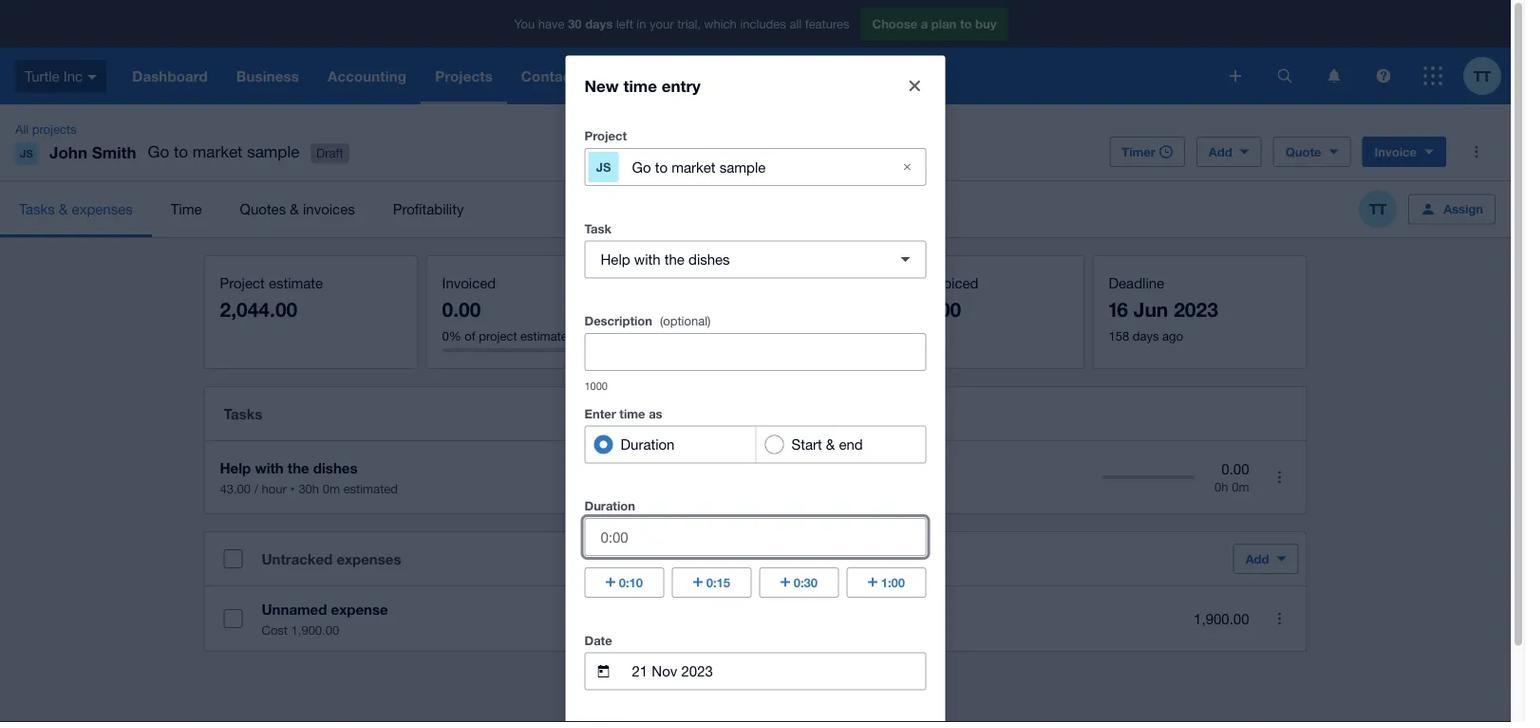 Task type: vqa. For each thing, say whether or not it's contained in the screenshot.
trial,
yes



Task type: describe. For each thing, give the bounding box(es) containing it.
tasks & expenses
[[19, 201, 133, 218]]

help with the dishes 43.00 / hour • 30h 0m estimated
[[220, 460, 398, 496]]

enter time as group
[[585, 426, 927, 464]]

enter time as
[[585, 407, 663, 421]]

js inside new time entry dialog
[[596, 160, 611, 174]]

turtle
[[25, 68, 60, 84]]

92.95%
[[665, 329, 708, 343]]

cost
[[262, 623, 288, 638]]

task
[[585, 221, 612, 236]]

of inside invoiced 0.00 0% of project estimate
[[465, 329, 476, 343]]

1:00
[[881, 576, 905, 590]]

0:10 button
[[585, 568, 665, 599]]

0.00 inside 0.00 0h 0m
[[1222, 461, 1250, 478]]

invoice
[[1375, 144, 1417, 159]]

all
[[790, 16, 802, 31]]

close button
[[896, 67, 934, 105]]

ago
[[1163, 329, 1184, 343]]

help with the dishes button
[[585, 241, 927, 279]]

date
[[585, 634, 612, 648]]

have
[[538, 16, 565, 31]]

turtle inc
[[25, 68, 83, 84]]

trial,
[[678, 16, 701, 31]]

dishes for help with the dishes 43.00 / hour • 30h 0m estimated
[[313, 460, 358, 477]]

to inside tt banner
[[960, 16, 972, 31]]

sample
[[247, 143, 300, 161]]

0 horizontal spatial expenses
[[72, 201, 133, 218]]

0:10
[[619, 576, 643, 590]]

choose
[[873, 16, 918, 31]]

left
[[616, 16, 633, 31]]

& for time & expenses 1,900.00 92.95% of project estimate
[[700, 275, 709, 291]]

timer button
[[1110, 137, 1185, 167]]

jun
[[1134, 298, 1169, 322]]

clear image
[[889, 148, 927, 186]]

svg image inside turtle inc popup button
[[88, 75, 97, 80]]

all projects link
[[8, 120, 84, 139]]

Find or choose a project field
[[630, 149, 881, 185]]

1 horizontal spatial svg image
[[1424, 67, 1443, 86]]

0:15 button
[[672, 568, 752, 599]]

unnamed
[[262, 601, 327, 618]]

expenses
[[713, 275, 775, 291]]

tt button
[[1464, 48, 1511, 105]]

invoiced 0.00 0% of project estimate
[[442, 275, 568, 343]]

john smith
[[49, 143, 136, 162]]

0.00 inside invoiced 0.00 0% of project estimate
[[442, 298, 481, 322]]

quotes & invoices link
[[221, 181, 374, 238]]

deadline
[[1109, 275, 1165, 291]]

project for project
[[585, 129, 627, 143]]

& for tasks & expenses
[[59, 201, 68, 218]]

0m inside 0.00 0h 0m
[[1232, 480, 1250, 494]]

the for help with the dishes 43.00 / hour • 30h 0m estimated
[[288, 460, 309, 477]]

with for help with the dishes
[[634, 251, 661, 268]]

new time entry dialog
[[566, 56, 946, 723]]

buy
[[976, 16, 997, 31]]

description (optional)
[[585, 314, 711, 329]]

a
[[921, 16, 928, 31]]

quotes & invoices
[[240, 201, 355, 218]]

time & expenses 1,900.00 92.95% of project estimate
[[665, 275, 814, 343]]

tt inside popup button
[[1474, 67, 1492, 85]]

to
[[887, 275, 902, 291]]

0:15
[[706, 576, 731, 590]]

untracked expenses
[[262, 551, 401, 568]]

help for help with the dishes 43.00 / hour • 30h 0m estimated
[[220, 460, 251, 477]]

john
[[49, 143, 87, 162]]

16
[[1109, 298, 1129, 322]]

start
[[792, 437, 822, 453]]

hour
[[262, 482, 287, 496]]

dishes for help with the dishes
[[689, 251, 730, 268]]

entry
[[662, 76, 701, 95]]

profitability link
[[374, 181, 483, 238]]

0 horizontal spatial to
[[174, 143, 188, 161]]

invoiced
[[442, 275, 496, 291]]

new
[[585, 76, 619, 95]]

30h
[[299, 482, 319, 496]]

1,900.00 for time & expenses 1,900.00 92.95% of project estimate
[[665, 298, 739, 322]]

estimate inside project estimate 2,044.00
[[269, 275, 323, 291]]

& for start & end
[[826, 437, 835, 453]]

158
[[1109, 329, 1130, 343]]

time for time
[[171, 201, 202, 218]]



Task type: locate. For each thing, give the bounding box(es) containing it.
the inside help with the dishes 43.00 / hour • 30h 0m estimated
[[288, 460, 309, 477]]

projects
[[32, 122, 76, 136]]

estimate left description at the left of the page
[[521, 329, 568, 343]]

0 horizontal spatial estimate
[[269, 275, 323, 291]]

0 horizontal spatial with
[[255, 460, 284, 477]]

estimate
[[269, 275, 323, 291], [521, 329, 568, 343], [767, 329, 814, 343]]

1 of from the left
[[465, 329, 476, 343]]

days inside the "deadline 16 jun 2023 158 days ago"
[[1133, 329, 1159, 343]]

& inside time & expenses 1,900.00 92.95% of project estimate
[[700, 275, 709, 291]]

1 vertical spatial project
[[220, 275, 265, 291]]

help up 43.00
[[220, 460, 251, 477]]

deadline 16 jun 2023 158 days ago
[[1109, 275, 1219, 343]]

time left as at left bottom
[[620, 407, 646, 421]]

dishes up the 30h
[[313, 460, 358, 477]]

project inside time & expenses 1,900.00 92.95% of project estimate
[[725, 329, 764, 343]]

with inside popup button
[[634, 251, 661, 268]]

0 vertical spatial dishes
[[689, 251, 730, 268]]

with up hour
[[255, 460, 284, 477]]

0h
[[1215, 480, 1229, 494]]

1 horizontal spatial help
[[601, 251, 630, 268]]

1 vertical spatial to
[[174, 143, 188, 161]]

1 horizontal spatial to
[[960, 16, 972, 31]]

1 horizontal spatial expenses
[[337, 551, 401, 568]]

0 horizontal spatial 0m
[[323, 482, 340, 496]]

none text field inside new time entry dialog
[[586, 334, 926, 371]]

1 vertical spatial add button
[[1234, 544, 1299, 575]]

quotes
[[240, 201, 286, 218]]

1,900.00 for unnamed expense cost 1,900.00
[[291, 623, 339, 638]]

1 horizontal spatial tt
[[1474, 67, 1492, 85]]

dishes
[[689, 251, 730, 268], [313, 460, 358, 477]]

assign
[[1444, 202, 1484, 217]]

time inside time & expenses 1,900.00 92.95% of project estimate
[[665, 275, 696, 291]]

js up the task
[[596, 160, 611, 174]]

1,900.00 inside time & expenses 1,900.00 92.95% of project estimate
[[665, 298, 739, 322]]

0 vertical spatial with
[[634, 251, 661, 268]]

add button down 0.00 0h 0m
[[1234, 544, 1299, 575]]

0.00 down the invoiced
[[442, 298, 481, 322]]

1 horizontal spatial days
[[1133, 329, 1159, 343]]

project inside invoiced 0.00 0% of project estimate
[[479, 329, 517, 343]]

of
[[465, 329, 476, 343], [711, 329, 722, 343]]

0 vertical spatial tasks
[[19, 201, 55, 218]]

0.00 0h 0m
[[1215, 461, 1250, 494]]

time link
[[152, 181, 221, 238]]

the up •
[[288, 460, 309, 477]]

(optional)
[[660, 314, 711, 329]]

project right 0%
[[479, 329, 517, 343]]

1,900.00 inside to be invoiced 1,900.00
[[887, 298, 962, 322]]

which
[[705, 16, 737, 31]]

with for help with the dishes 43.00 / hour • 30h 0m estimated
[[255, 460, 284, 477]]

to right go
[[174, 143, 188, 161]]

expense
[[331, 601, 388, 618]]

close image
[[910, 80, 921, 92]]

estimate up 2,044.00
[[269, 275, 323, 291]]

tasks up 43.00
[[224, 406, 263, 423]]

with inside help with the dishes 43.00 / hour • 30h 0m estimated
[[255, 460, 284, 477]]

estimate inside time & expenses 1,900.00 92.95% of project estimate
[[767, 329, 814, 343]]

with
[[634, 251, 661, 268], [255, 460, 284, 477]]

tasks for tasks
[[224, 406, 263, 423]]

plan
[[932, 16, 957, 31]]

1 vertical spatial dishes
[[313, 460, 358, 477]]

assign button
[[1409, 194, 1496, 225]]

0 vertical spatial help
[[601, 251, 630, 268]]

1 horizontal spatial project
[[725, 329, 764, 343]]

1 vertical spatial time
[[620, 407, 646, 421]]

0 vertical spatial 0.00
[[442, 298, 481, 322]]

1 horizontal spatial 0.00
[[1222, 461, 1250, 478]]

& right "quotes"
[[290, 201, 299, 218]]

help
[[601, 251, 630, 268], [220, 460, 251, 477]]

help down the task
[[601, 251, 630, 268]]

2 horizontal spatial estimate
[[767, 329, 814, 343]]

1 horizontal spatial js
[[596, 160, 611, 174]]

dishes up expenses
[[689, 251, 730, 268]]

0m inside help with the dishes 43.00 / hour • 30h 0m estimated
[[323, 482, 340, 496]]

expenses
[[72, 201, 133, 218], [337, 551, 401, 568]]

0 horizontal spatial days
[[585, 16, 613, 31]]

0 vertical spatial days
[[585, 16, 613, 31]]

choose a plan to buy
[[873, 16, 997, 31]]

1 horizontal spatial estimate
[[521, 329, 568, 343]]

tasks down john
[[19, 201, 55, 218]]

smith
[[92, 143, 136, 162]]

days right the 30
[[585, 16, 613, 31]]

svg image left tt popup button
[[1424, 67, 1443, 86]]

project inside project estimate 2,044.00
[[220, 275, 265, 291]]

navigation
[[118, 48, 1217, 105]]

1 vertical spatial expenses
[[337, 551, 401, 568]]

market
[[193, 143, 243, 161]]

time right 'new'
[[624, 76, 657, 95]]

•
[[291, 482, 295, 496]]

invoices
[[303, 201, 355, 218]]

1 vertical spatial the
[[288, 460, 309, 477]]

& left expenses
[[700, 275, 709, 291]]

0 horizontal spatial tasks
[[19, 201, 55, 218]]

tt banner
[[0, 0, 1511, 105]]

to
[[960, 16, 972, 31], [174, 143, 188, 161]]

new time entry
[[585, 76, 701, 95]]

help inside popup button
[[601, 251, 630, 268]]

project down 'new'
[[585, 129, 627, 143]]

the
[[665, 251, 685, 268], [288, 460, 309, 477]]

tasks & expenses link
[[0, 181, 152, 238]]

43.00
[[220, 482, 251, 496]]

1000
[[585, 380, 608, 393]]

0 vertical spatial add
[[1209, 144, 1233, 159]]

0 vertical spatial time
[[171, 201, 202, 218]]

estimate down expenses
[[767, 329, 814, 343]]

0 vertical spatial duration
[[621, 437, 675, 453]]

to be invoiced 1,900.00
[[887, 275, 979, 322]]

time for new
[[624, 76, 657, 95]]

days down jun
[[1133, 329, 1159, 343]]

time for time & expenses 1,900.00 92.95% of project estimate
[[665, 275, 696, 291]]

invoice button
[[1363, 137, 1447, 167]]

0:30
[[794, 576, 818, 590]]

1 horizontal spatial add
[[1246, 552, 1270, 567]]

0 horizontal spatial of
[[465, 329, 476, 343]]

in
[[637, 16, 646, 31]]

0 horizontal spatial js
[[20, 148, 33, 160]]

of right 92.95%
[[711, 329, 722, 343]]

1 vertical spatial tt
[[1370, 201, 1387, 218]]

time for enter
[[620, 407, 646, 421]]

&
[[59, 201, 68, 218], [290, 201, 299, 218], [700, 275, 709, 291], [826, 437, 835, 453]]

2 of from the left
[[711, 329, 722, 343]]

1 project from the left
[[479, 329, 517, 343]]

you
[[514, 16, 535, 31]]

tt
[[1474, 67, 1492, 85], [1370, 201, 1387, 218]]

0 horizontal spatial help
[[220, 460, 251, 477]]

1 horizontal spatial the
[[665, 251, 685, 268]]

tasks for tasks & expenses
[[19, 201, 55, 218]]

as
[[649, 407, 663, 421]]

turtle inc button
[[0, 48, 118, 105]]

0 horizontal spatial project
[[220, 275, 265, 291]]

the inside popup button
[[665, 251, 685, 268]]

1 horizontal spatial with
[[634, 251, 661, 268]]

project down expenses
[[725, 329, 764, 343]]

1 horizontal spatial of
[[711, 329, 722, 343]]

duration inside the enter time as group
[[621, 437, 675, 453]]

0 vertical spatial add button
[[1197, 137, 1262, 167]]

quote
[[1286, 144, 1322, 159]]

svg image
[[1278, 69, 1293, 83], [1329, 69, 1341, 83], [1377, 69, 1391, 83], [1230, 70, 1242, 82]]

draft
[[316, 146, 343, 161]]

days
[[585, 16, 613, 31], [1133, 329, 1159, 343]]

Duration field
[[586, 520, 926, 556]]

0%
[[442, 329, 461, 343]]

of right 0%
[[465, 329, 476, 343]]

project up 2,044.00
[[220, 275, 265, 291]]

0 vertical spatial to
[[960, 16, 972, 31]]

you have 30 days left in your trial, which includes all features
[[514, 16, 850, 31]]

1 vertical spatial help
[[220, 460, 251, 477]]

your
[[650, 16, 674, 31]]

1,900.00 inside unnamed expense cost 1,900.00
[[291, 623, 339, 638]]

project estimate 2,044.00
[[220, 275, 323, 322]]

untracked
[[262, 551, 333, 568]]

enter
[[585, 407, 616, 421]]

js down all
[[20, 148, 33, 160]]

0m right 0h
[[1232, 480, 1250, 494]]

project
[[479, 329, 517, 343], [725, 329, 764, 343]]

estimated
[[344, 482, 398, 496]]

all projects
[[15, 122, 76, 136]]

0 vertical spatial expenses
[[72, 201, 133, 218]]

days inside tt banner
[[585, 16, 613, 31]]

1 vertical spatial tasks
[[224, 406, 263, 423]]

1 vertical spatial add
[[1246, 552, 1270, 567]]

0m right the 30h
[[323, 482, 340, 496]]

to left buy
[[960, 16, 972, 31]]

add right timer button
[[1209, 144, 1233, 159]]

0 horizontal spatial svg image
[[88, 75, 97, 80]]

estimate inside invoiced 0.00 0% of project estimate
[[521, 329, 568, 343]]

0 horizontal spatial the
[[288, 460, 309, 477]]

0 horizontal spatial 0.00
[[442, 298, 481, 322]]

2023
[[1174, 298, 1219, 322]]

1,900.00 for to be invoiced 1,900.00
[[887, 298, 962, 322]]

project inside new time entry dialog
[[585, 129, 627, 143]]

svg image right inc
[[88, 75, 97, 80]]

of inside time & expenses 1,900.00 92.95% of project estimate
[[711, 329, 722, 343]]

invoiced
[[926, 275, 979, 291]]

add button left quote
[[1197, 137, 1262, 167]]

unnamed expense cost 1,900.00
[[262, 601, 388, 638]]

& inside the enter time as group
[[826, 437, 835, 453]]

1:00 button
[[847, 568, 927, 599]]

0 horizontal spatial add
[[1209, 144, 1233, 159]]

dishes inside popup button
[[689, 251, 730, 268]]

1 vertical spatial with
[[255, 460, 284, 477]]

help with the dishes
[[601, 251, 730, 268]]

1 horizontal spatial dishes
[[689, 251, 730, 268]]

the for help with the dishes
[[665, 251, 685, 268]]

navigation inside tt banner
[[118, 48, 1217, 105]]

0 vertical spatial the
[[665, 251, 685, 268]]

end
[[839, 437, 863, 453]]

features
[[805, 16, 850, 31]]

expenses up expense
[[337, 551, 401, 568]]

duration down as at left bottom
[[621, 437, 675, 453]]

2,044.00
[[220, 298, 298, 322]]

with up description (optional)
[[634, 251, 661, 268]]

the up the (optional)
[[665, 251, 685, 268]]

go
[[148, 143, 169, 161]]

1 vertical spatial 0.00
[[1222, 461, 1250, 478]]

0:30 button
[[760, 568, 839, 599]]

time down the help with the dishes
[[665, 275, 696, 291]]

timer
[[1122, 144, 1156, 159]]

1 vertical spatial time
[[665, 275, 696, 291]]

& down john
[[59, 201, 68, 218]]

all
[[15, 122, 29, 136]]

0 horizontal spatial dishes
[[313, 460, 358, 477]]

0 vertical spatial project
[[585, 129, 627, 143]]

description
[[585, 314, 653, 329]]

1 horizontal spatial project
[[585, 129, 627, 143]]

1 vertical spatial days
[[1133, 329, 1159, 343]]

start & end
[[792, 437, 863, 453]]

0 horizontal spatial project
[[479, 329, 517, 343]]

0 vertical spatial time
[[624, 76, 657, 95]]

help inside help with the dishes 43.00 / hour • 30h 0m estimated
[[220, 460, 251, 477]]

1 horizontal spatial 0m
[[1232, 480, 1250, 494]]

0 horizontal spatial tt
[[1370, 201, 1387, 218]]

dishes inside help with the dishes 43.00 / hour • 30h 0m estimated
[[313, 460, 358, 477]]

0 vertical spatial tt
[[1474, 67, 1492, 85]]

0 horizontal spatial time
[[171, 201, 202, 218]]

2 project from the left
[[725, 329, 764, 343]]

expenses down john smith
[[72, 201, 133, 218]]

0.00 up 0h
[[1222, 461, 1250, 478]]

project for project estimate 2,044.00
[[220, 275, 265, 291]]

add
[[1209, 144, 1233, 159], [1246, 552, 1270, 567]]

be
[[906, 275, 922, 291]]

duration up 0:10 button
[[585, 499, 636, 514]]

includes
[[740, 16, 786, 31]]

time down market
[[171, 201, 202, 218]]

1 vertical spatial duration
[[585, 499, 636, 514]]

0m
[[1232, 480, 1250, 494], [323, 482, 340, 496]]

svg image
[[1424, 67, 1443, 86], [88, 75, 97, 80]]

add down 0.00 0h 0m
[[1246, 552, 1270, 567]]

profitability
[[393, 201, 464, 218]]

& left end on the right bottom of the page
[[826, 437, 835, 453]]

1 horizontal spatial time
[[665, 275, 696, 291]]

1 horizontal spatial tasks
[[224, 406, 263, 423]]

Date field
[[630, 654, 926, 690]]

time
[[171, 201, 202, 218], [665, 275, 696, 291]]

help for help with the dishes
[[601, 251, 630, 268]]

None text field
[[586, 334, 926, 371]]

& for quotes & invoices
[[290, 201, 299, 218]]



